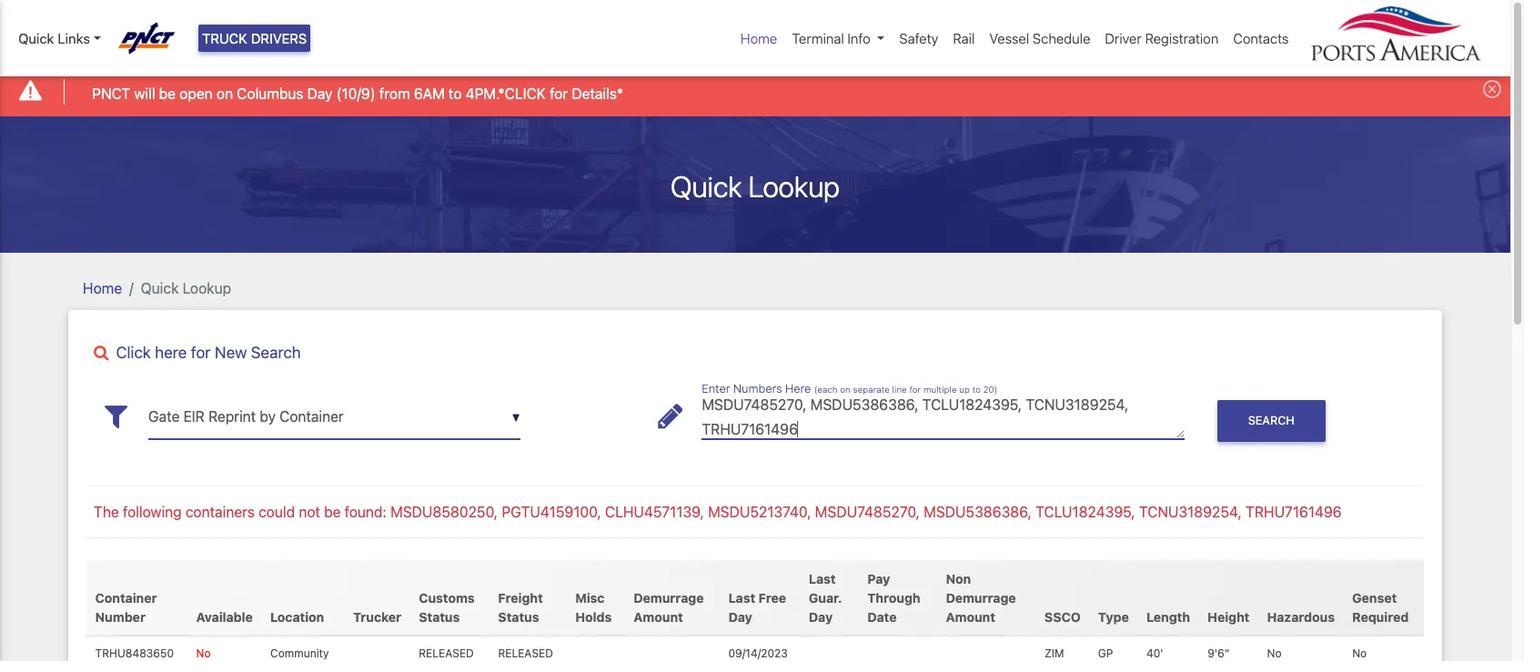 Task type: describe. For each thing, give the bounding box(es) containing it.
2 released from the left
[[498, 647, 553, 661]]

1 horizontal spatial be
[[324, 504, 341, 521]]

genset
[[1353, 591, 1397, 606]]

schedule
[[1033, 30, 1091, 46]]

tclu1824395,
[[1036, 504, 1136, 521]]

msdu5386386,
[[924, 504, 1032, 521]]

found:
[[345, 504, 387, 521]]

trucker
[[353, 610, 401, 625]]

truck drivers link
[[198, 25, 311, 52]]

will
[[134, 85, 155, 102]]

(10/9)
[[337, 85, 376, 102]]

trhu8483650
[[95, 647, 174, 661]]

contacts link
[[1226, 21, 1297, 56]]

misc holds
[[575, 591, 612, 625]]

columbus
[[237, 85, 304, 102]]

multiple
[[924, 384, 957, 394]]

quick inside quick links link
[[18, 30, 54, 46]]

search image
[[94, 345, 109, 362]]

clhu4571139,
[[605, 504, 704, 521]]

gp
[[1098, 647, 1114, 661]]

here
[[785, 381, 811, 395]]

be inside 'alert'
[[159, 85, 176, 102]]

info
[[848, 30, 871, 46]]

driver
[[1105, 30, 1142, 46]]

for inside 'alert'
[[550, 85, 568, 102]]

drivers
[[251, 30, 307, 46]]

40'
[[1147, 647, 1164, 661]]

quick links
[[18, 30, 90, 46]]

height
[[1208, 610, 1250, 625]]

2 horizontal spatial quick
[[671, 169, 742, 204]]

1 demurrage from the left
[[634, 591, 704, 606]]

pay through date
[[868, 571, 921, 625]]

free
[[759, 591, 787, 606]]

here
[[155, 343, 187, 362]]

1 vertical spatial home link
[[83, 280, 122, 296]]

1 released from the left
[[419, 647, 474, 661]]

0 horizontal spatial home
[[83, 280, 122, 296]]

guar.
[[809, 591, 842, 606]]

location
[[270, 610, 324, 625]]

freight
[[498, 591, 543, 606]]

status for freight status
[[498, 610, 539, 625]]

20)
[[984, 384, 998, 394]]

details*
[[572, 85, 624, 102]]

close image
[[1484, 80, 1502, 99]]

line
[[892, 384, 907, 394]]

terminal info link
[[785, 21, 892, 56]]

2 no from the left
[[1267, 647, 1282, 661]]

terminal
[[792, 30, 844, 46]]

status for customs status
[[419, 610, 460, 625]]

pnct
[[92, 85, 130, 102]]

day for last guar. day
[[809, 610, 833, 625]]

pnct will be open on columbus day (10/9) from 6am to 4pm.*click for details* alert
[[0, 67, 1511, 116]]

the
[[94, 504, 119, 521]]

last for last free day
[[729, 591, 756, 606]]

customs status
[[419, 591, 475, 625]]

quick links link
[[18, 28, 101, 49]]

zim
[[1045, 647, 1064, 661]]

driver registration link
[[1098, 21, 1226, 56]]

links
[[58, 30, 90, 46]]

search button
[[1217, 400, 1326, 442]]

1 vertical spatial lookup
[[183, 280, 231, 296]]

type
[[1098, 610, 1129, 625]]

MSDU8580250, PGTU4159100, CLHU4571139, TRHU8483650, MSDU5213740, MSDU7485270, MSDU5386386, TCLU1824395, TCNU3189254, TRHU7161496 text field
[[702, 395, 1185, 439]]

click here for new search link
[[86, 343, 1424, 362]]

date
[[868, 610, 897, 625]]

misc
[[575, 591, 605, 606]]

driver registration
[[1105, 30, 1219, 46]]

through
[[868, 591, 921, 606]]

safety link
[[892, 21, 946, 56]]

non
[[946, 571, 971, 587]]

6am
[[414, 85, 445, 102]]

customs
[[419, 591, 475, 606]]

to for 4pm.*click
[[449, 85, 462, 102]]

available
[[196, 610, 253, 625]]

last guar. day
[[809, 571, 842, 625]]

following
[[123, 504, 182, 521]]

msdu5213740,
[[708, 504, 812, 521]]

rail
[[953, 30, 975, 46]]

2 demurrage from the left
[[946, 591, 1016, 606]]

3 no from the left
[[1353, 647, 1367, 661]]

to for 20)
[[973, 384, 981, 394]]

1 horizontal spatial quick
[[141, 280, 179, 296]]

click
[[116, 343, 151, 362]]

pnct will be open on columbus day (10/9) from 6am to 4pm.*click for details*
[[92, 85, 624, 102]]

truck
[[202, 30, 247, 46]]

number
[[95, 610, 146, 625]]



Task type: vqa. For each thing, say whether or not it's contained in the screenshot.
rightmost 'Quick'
yes



Task type: locate. For each thing, give the bounding box(es) containing it.
quick
[[18, 30, 54, 46], [671, 169, 742, 204], [141, 280, 179, 296]]

0 horizontal spatial released
[[419, 647, 474, 661]]

1 vertical spatial quick
[[671, 169, 742, 204]]

status inside customs status
[[419, 610, 460, 625]]

rail link
[[946, 21, 982, 56]]

last left free
[[729, 591, 756, 606]]

day up 09/14/2023
[[729, 610, 753, 625]]

safety
[[900, 30, 939, 46]]

2 vertical spatial for
[[910, 384, 921, 394]]

not
[[299, 504, 320, 521]]

0 vertical spatial to
[[449, 85, 462, 102]]

for inside enter numbers here (each on separate line for multiple up to 20)
[[910, 384, 921, 394]]

0 vertical spatial home
[[741, 30, 778, 46]]

required
[[1353, 610, 1409, 625]]

0 horizontal spatial last
[[729, 591, 756, 606]]

day inside 'alert'
[[307, 85, 333, 102]]

day down guar.
[[809, 610, 833, 625]]

0 horizontal spatial quick
[[18, 30, 54, 46]]

0 vertical spatial on
[[217, 85, 233, 102]]

numbers
[[733, 381, 782, 395]]

1 horizontal spatial amount
[[946, 610, 996, 625]]

home
[[741, 30, 778, 46], [83, 280, 122, 296]]

1 vertical spatial last
[[729, 591, 756, 606]]

for
[[550, 85, 568, 102], [191, 343, 211, 362], [910, 384, 921, 394]]

2 amount from the left
[[946, 610, 996, 625]]

genset required
[[1353, 591, 1409, 625]]

0 horizontal spatial quick lookup
[[141, 280, 231, 296]]

demurrage right the 'misc holds'
[[634, 591, 704, 606]]

0 horizontal spatial demurrage
[[634, 591, 704, 606]]

pnct will be open on columbus day (10/9) from 6am to 4pm.*click for details* link
[[92, 82, 624, 104]]

1 vertical spatial on
[[840, 384, 851, 394]]

0 vertical spatial last
[[809, 571, 836, 587]]

amount right holds
[[634, 610, 683, 625]]

0 horizontal spatial on
[[217, 85, 233, 102]]

day left (10/9)
[[307, 85, 333, 102]]

amount inside demurrage amount
[[634, 610, 683, 625]]

contacts
[[1234, 30, 1289, 46]]

to right '6am'
[[449, 85, 462, 102]]

0 horizontal spatial home link
[[83, 280, 122, 296]]

hazardous
[[1267, 610, 1335, 625]]

1 horizontal spatial quick lookup
[[671, 169, 840, 204]]

1 amount from the left
[[634, 610, 683, 625]]

last for last guar. day
[[809, 571, 836, 587]]

day for last free day
[[729, 610, 753, 625]]

demurrage down the non
[[946, 591, 1016, 606]]

on right (each
[[840, 384, 851, 394]]

open
[[180, 85, 213, 102]]

1 horizontal spatial to
[[973, 384, 981, 394]]

0 horizontal spatial to
[[449, 85, 462, 102]]

freight status
[[498, 591, 543, 625]]

non demurrage amount
[[946, 571, 1016, 625]]

▼
[[512, 411, 520, 425]]

2 horizontal spatial no
[[1353, 647, 1367, 661]]

0 horizontal spatial no
[[196, 647, 211, 661]]

1 vertical spatial quick lookup
[[141, 280, 231, 296]]

amount down the non
[[946, 610, 996, 625]]

no down the available
[[196, 647, 211, 661]]

home up search 'icon'
[[83, 280, 122, 296]]

9'6"
[[1208, 647, 1230, 661]]

1 horizontal spatial day
[[729, 610, 753, 625]]

up
[[960, 384, 970, 394]]

4pm.*click
[[466, 85, 546, 102]]

day inside last guar. day
[[809, 610, 833, 625]]

from
[[379, 85, 410, 102]]

be
[[159, 85, 176, 102], [324, 504, 341, 521]]

pay
[[868, 571, 891, 587]]

0 vertical spatial lookup
[[749, 169, 840, 204]]

length
[[1147, 610, 1190, 625]]

on inside 'alert'
[[217, 85, 233, 102]]

1 vertical spatial home
[[83, 280, 122, 296]]

last inside last guar. day
[[809, 571, 836, 587]]

1 horizontal spatial for
[[550, 85, 568, 102]]

1 vertical spatial search
[[1249, 414, 1295, 428]]

0 horizontal spatial status
[[419, 610, 460, 625]]

amount inside 'non demurrage amount'
[[946, 610, 996, 625]]

2 horizontal spatial for
[[910, 384, 921, 394]]

vessel
[[990, 30, 1030, 46]]

0 vertical spatial quick lookup
[[671, 169, 840, 204]]

msdu8580250,
[[391, 504, 498, 521]]

no down "required"
[[1353, 647, 1367, 661]]

1 horizontal spatial status
[[498, 610, 539, 625]]

0 vertical spatial for
[[550, 85, 568, 102]]

1 horizontal spatial lookup
[[749, 169, 840, 204]]

ssco
[[1045, 610, 1081, 625]]

0 horizontal spatial search
[[251, 343, 301, 362]]

0 horizontal spatial amount
[[634, 610, 683, 625]]

home link up search 'icon'
[[83, 280, 122, 296]]

container number
[[95, 591, 157, 625]]

(each
[[814, 384, 838, 394]]

to right 'up'
[[973, 384, 981, 394]]

1 horizontal spatial no
[[1267, 647, 1282, 661]]

1 vertical spatial to
[[973, 384, 981, 394]]

1 horizontal spatial last
[[809, 571, 836, 587]]

on inside enter numbers here (each on separate line for multiple up to 20)
[[840, 384, 851, 394]]

home link up pnct will be open on columbus day (10/9) from 6am to 4pm.*click for details* 'alert'
[[734, 21, 785, 56]]

for left details*
[[550, 85, 568, 102]]

be right will
[[159, 85, 176, 102]]

0 vertical spatial be
[[159, 85, 176, 102]]

enter
[[702, 381, 730, 395]]

day inside last free day
[[729, 610, 753, 625]]

on right open on the left
[[217, 85, 233, 102]]

demurrage amount
[[634, 591, 704, 625]]

to inside 'alert'
[[449, 85, 462, 102]]

1 no from the left
[[196, 647, 211, 661]]

registration
[[1145, 30, 1219, 46]]

0 horizontal spatial be
[[159, 85, 176, 102]]

terminal info
[[792, 30, 871, 46]]

2 horizontal spatial day
[[809, 610, 833, 625]]

0 vertical spatial search
[[251, 343, 301, 362]]

community
[[270, 647, 329, 661]]

status inside freight status
[[498, 610, 539, 625]]

status
[[419, 610, 460, 625], [498, 610, 539, 625]]

container
[[95, 591, 157, 606]]

2 status from the left
[[498, 610, 539, 625]]

to
[[449, 85, 462, 102], [973, 384, 981, 394]]

2 vertical spatial quick
[[141, 280, 179, 296]]

1 vertical spatial be
[[324, 504, 341, 521]]

on
[[217, 85, 233, 102], [840, 384, 851, 394]]

no down hazardous
[[1267, 647, 1282, 661]]

last inside last free day
[[729, 591, 756, 606]]

the following containers could not be found: msdu8580250, pgtu4159100, clhu4571139, msdu5213740, msdu7485270, msdu5386386, tclu1824395, tcnu3189254, trhu7161496
[[94, 504, 1342, 521]]

search
[[251, 343, 301, 362], [1249, 414, 1295, 428]]

09/14/2023
[[729, 647, 788, 661]]

enter numbers here (each on separate line for multiple up to 20)
[[702, 381, 998, 395]]

home link
[[734, 21, 785, 56], [83, 280, 122, 296]]

1 horizontal spatial demurrage
[[946, 591, 1016, 606]]

pgtu4159100,
[[502, 504, 601, 521]]

new
[[215, 343, 247, 362]]

quick lookup
[[671, 169, 840, 204], [141, 280, 231, 296]]

truck drivers
[[202, 30, 307, 46]]

home up pnct will be open on columbus day (10/9) from 6am to 4pm.*click for details* 'alert'
[[741, 30, 778, 46]]

day
[[307, 85, 333, 102], [729, 610, 753, 625], [809, 610, 833, 625]]

could
[[259, 504, 295, 521]]

None text field
[[148, 395, 520, 439]]

vessel schedule
[[990, 30, 1091, 46]]

0 horizontal spatial lookup
[[183, 280, 231, 296]]

to inside enter numbers here (each on separate line for multiple up to 20)
[[973, 384, 981, 394]]

on for separate
[[840, 384, 851, 394]]

for right here on the bottom left of page
[[191, 343, 211, 362]]

0 horizontal spatial day
[[307, 85, 333, 102]]

0 horizontal spatial for
[[191, 343, 211, 362]]

no
[[196, 647, 211, 661], [1267, 647, 1282, 661], [1353, 647, 1367, 661]]

1 horizontal spatial home
[[741, 30, 778, 46]]

0 vertical spatial home link
[[734, 21, 785, 56]]

on for columbus
[[217, 85, 233, 102]]

last
[[809, 571, 836, 587], [729, 591, 756, 606]]

1 status from the left
[[419, 610, 460, 625]]

last free day
[[729, 591, 787, 625]]

status down freight
[[498, 610, 539, 625]]

last up guar.
[[809, 571, 836, 587]]

released down customs status
[[419, 647, 474, 661]]

1 horizontal spatial search
[[1249, 414, 1295, 428]]

0 vertical spatial quick
[[18, 30, 54, 46]]

separate
[[853, 384, 890, 394]]

1 horizontal spatial home link
[[734, 21, 785, 56]]

1 horizontal spatial on
[[840, 384, 851, 394]]

msdu7485270,
[[815, 504, 920, 521]]

1 horizontal spatial released
[[498, 647, 553, 661]]

search inside button
[[1249, 414, 1295, 428]]

trhu7161496
[[1246, 504, 1342, 521]]

vessel schedule link
[[982, 21, 1098, 56]]

amount
[[634, 610, 683, 625], [946, 610, 996, 625]]

click here for new search
[[116, 343, 301, 362]]

released down freight status
[[498, 647, 553, 661]]

for right line
[[910, 384, 921, 394]]

be right not
[[324, 504, 341, 521]]

1 vertical spatial for
[[191, 343, 211, 362]]

containers
[[186, 504, 255, 521]]

holds
[[575, 610, 612, 625]]

status down customs
[[419, 610, 460, 625]]

tcnu3189254,
[[1139, 504, 1242, 521]]



